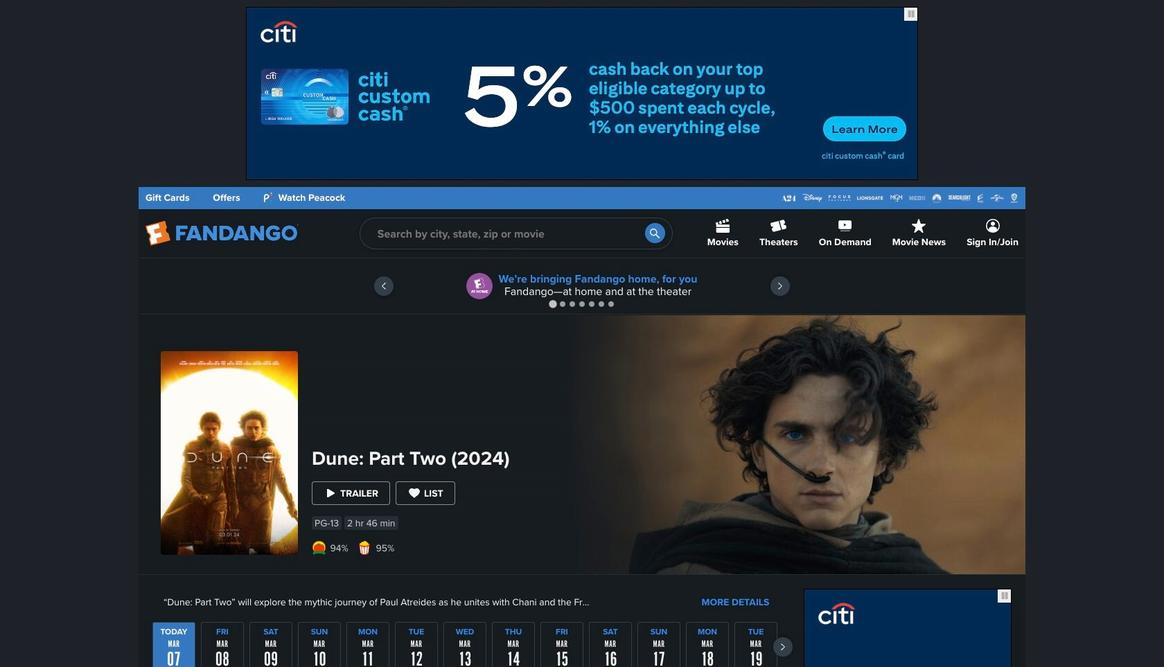Task type: vqa. For each thing, say whether or not it's contained in the screenshot.
gift box white image corresponding to 'BOB MARLEY: ONE LOVE (2024) POSTER' image
no



Task type: describe. For each thing, give the bounding box(es) containing it.
flat image
[[312, 542, 326, 555]]

Search by city, state, zip or movie text field
[[360, 218, 673, 250]]

offer icon image
[[467, 273, 493, 300]]

0 vertical spatial region
[[139, 259, 1026, 314]]



Task type: locate. For each thing, give the bounding box(es) containing it.
1 of 15 group
[[153, 623, 196, 668]]

flat image
[[358, 542, 372, 555]]

select a slide to show tab list
[[139, 299, 1026, 309]]

advertisement element
[[246, 7, 919, 180], [804, 589, 1012, 668]]

None search field
[[360, 218, 673, 250]]

movie summary element
[[139, 315, 1026, 668]]

dune: part two (2024) movie poster image
[[161, 352, 298, 555]]

1 vertical spatial region
[[153, 623, 793, 668]]

advertisement element inside movie summary element
[[804, 589, 1012, 668]]

0 vertical spatial advertisement element
[[246, 7, 919, 180]]

region
[[139, 259, 1026, 314], [153, 623, 793, 668]]

1 vertical spatial advertisement element
[[804, 589, 1012, 668]]



